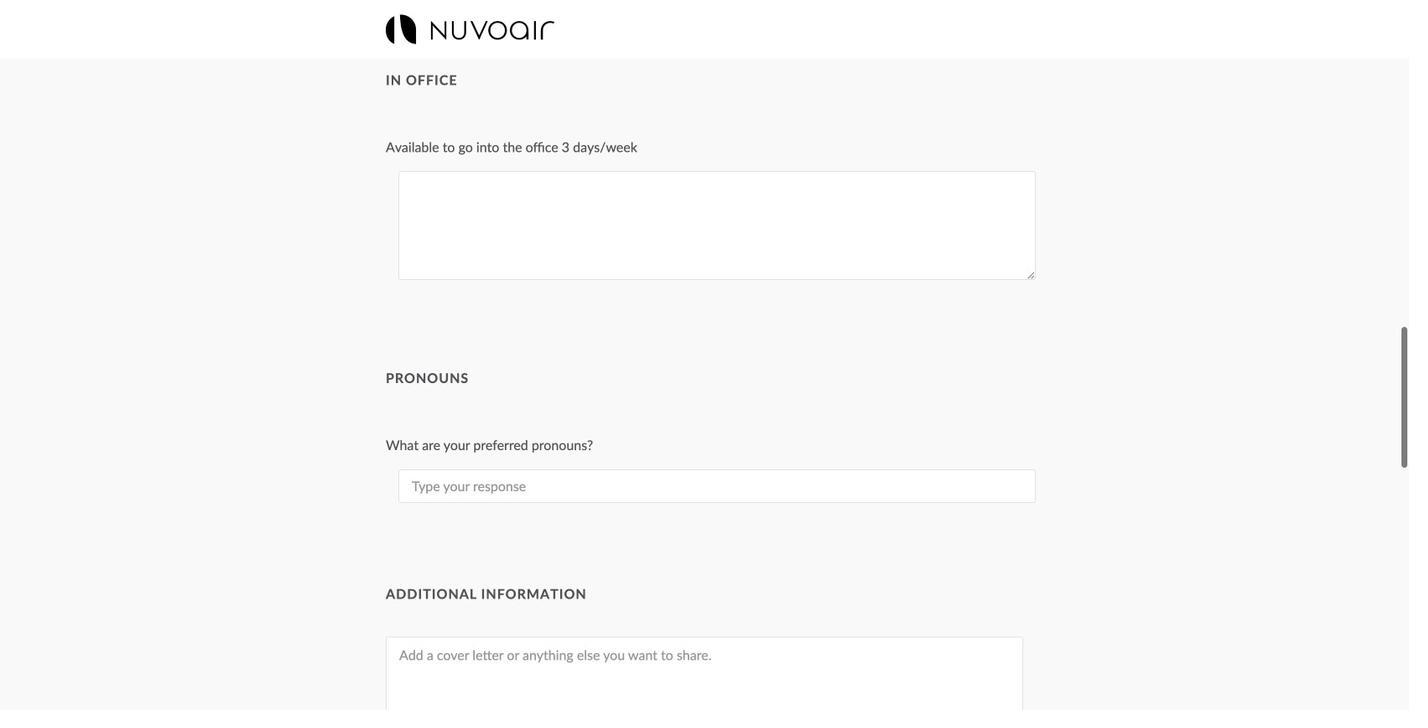 Task type: vqa. For each thing, say whether or not it's contained in the screenshot.
second caret down image from the left
no



Task type: describe. For each thing, give the bounding box(es) containing it.
nuvoair logo image
[[386, 15, 554, 44]]



Task type: locate. For each thing, give the bounding box(es) containing it.
None text field
[[398, 171, 1036, 280]]

Add a cover letter or anything else you want to share. text field
[[386, 637, 1023, 710]]

Type your response text field
[[398, 469, 1036, 503]]



